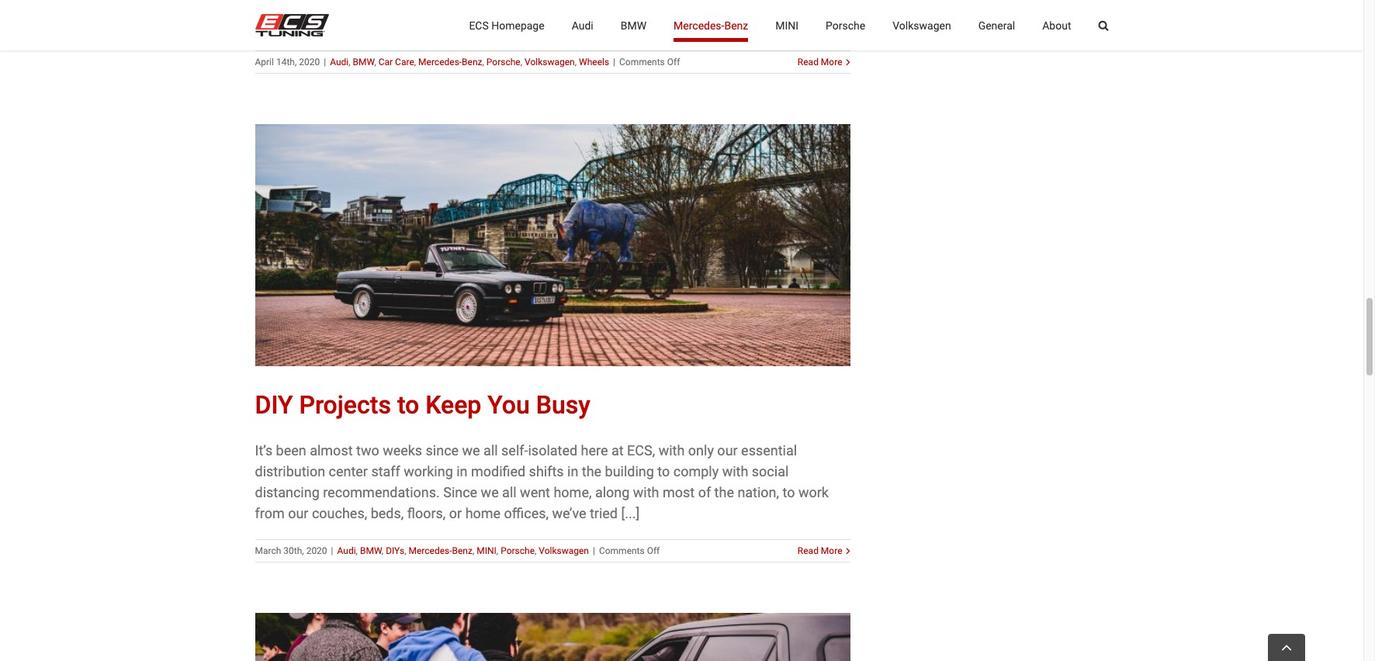Task type: vqa. For each thing, say whether or not it's contained in the screenshot.
Assembled by ECS N54 Oil Service Kits link
no



Task type: describe. For each thing, give the bounding box(es) containing it.
audi link for march 30th, 2020 | audi , bmw , diys , mercedes-benz , mini , porsche , volkswagen | comments off
[[337, 546, 356, 557]]

1 vertical spatial we
[[481, 484, 499, 501]]

nation,
[[738, 484, 779, 501]]

more for march 30th, 2020 | audi , bmw , diys , mercedes-benz , mini , porsche , volkswagen | comments off
[[821, 546, 843, 557]]

2 vertical spatial porsche link
[[501, 546, 535, 557]]

riverside chattanooga: event coverage image
[[255, 613, 850, 661]]

2 vertical spatial porsche
[[501, 546, 535, 557]]

march
[[255, 546, 281, 557]]

of
[[698, 484, 711, 501]]

you
[[488, 391, 530, 420]]

home
[[465, 505, 501, 522]]

diy projects to keep you busy image
[[255, 124, 850, 366]]

mercedes-benz
[[674, 19, 749, 31]]

1 vertical spatial mini link
[[477, 546, 497, 557]]

or
[[449, 505, 462, 522]]

2 vertical spatial volkswagen link
[[539, 546, 589, 557]]

0 vertical spatial comments
[[620, 57, 665, 68]]

1 in from the left
[[457, 464, 468, 480]]

self-
[[502, 443, 528, 459]]

general link
[[979, 0, 1016, 50]]

diys link
[[386, 546, 405, 557]]

tried
[[590, 505, 618, 522]]

weeks
[[383, 443, 422, 459]]

1 horizontal spatial our
[[718, 443, 738, 459]]

wheels link
[[579, 57, 609, 68]]

went
[[520, 484, 550, 501]]

[...]
[[621, 505, 640, 522]]

| down tried
[[593, 546, 595, 557]]

2 vertical spatial with
[[633, 484, 659, 501]]

homepage
[[492, 19, 545, 31]]

most
[[663, 484, 695, 501]]

center
[[329, 464, 368, 480]]

ecs,
[[627, 443, 655, 459]]

at
[[612, 443, 624, 459]]

diy projects to keep you busy
[[255, 391, 591, 420]]

bmw for march 30th, 2020 | audi , bmw , diys , mercedes-benz , mini , porsche , volkswagen | comments off
[[360, 546, 382, 557]]

read for march 30th, 2020 | audi , bmw , diys , mercedes-benz , mini , porsche , volkswagen | comments off
[[798, 546, 819, 557]]

bmw link for april 14th, 2020 | audi , bmw , car care , mercedes-benz , porsche , volkswagen , wheels | comments off
[[353, 57, 374, 68]]

0 vertical spatial to
[[397, 391, 419, 420]]

read more for april 14th, 2020 | audi , bmw , car care , mercedes-benz , porsche , volkswagen , wheels | comments off
[[798, 57, 843, 68]]

2020 for april 14th, 2020
[[299, 57, 320, 68]]

bmw link for march 30th, 2020 | audi , bmw , diys , mercedes-benz , mini , porsche , volkswagen | comments off
[[360, 546, 382, 557]]

only
[[688, 443, 714, 459]]

distancing
[[255, 484, 320, 501]]

0 vertical spatial bmw
[[621, 19, 647, 31]]

diys
[[386, 546, 405, 557]]

building
[[605, 464, 654, 480]]

0 vertical spatial porsche
[[826, 19, 866, 31]]

1 vertical spatial benz
[[462, 57, 483, 68]]

distribution
[[255, 464, 325, 480]]

0 horizontal spatial mini
[[477, 546, 497, 557]]

ecs homepage link
[[469, 0, 545, 50]]

isolated
[[528, 443, 578, 459]]

busy
[[536, 391, 591, 420]]

staff
[[371, 464, 400, 480]]

shifts
[[529, 464, 564, 480]]

wheels
[[579, 57, 609, 68]]

1 horizontal spatial all
[[502, 484, 517, 501]]

1 vertical spatial porsche link
[[487, 57, 521, 68]]

we've
[[552, 505, 587, 522]]

ecs tuning logo image
[[255, 14, 329, 36]]

1 vertical spatial our
[[288, 505, 309, 522]]

2 in from the left
[[568, 464, 579, 480]]

about link
[[1043, 0, 1072, 50]]

1 vertical spatial to
[[658, 464, 670, 480]]

ecs homepage
[[469, 19, 545, 31]]

0 vertical spatial with
[[659, 443, 685, 459]]

car care link
[[379, 57, 414, 68]]

1 vertical spatial with
[[722, 464, 749, 480]]

0 horizontal spatial off
[[647, 546, 660, 557]]

mercedes-benz link for wheels
[[418, 57, 483, 68]]

0 vertical spatial audi link
[[572, 0, 594, 50]]

1 horizontal spatial mini
[[776, 19, 799, 31]]

audi link for april 14th, 2020 | audi , bmw , car care , mercedes-benz , porsche , volkswagen , wheels | comments off
[[330, 57, 349, 68]]

along
[[595, 484, 630, 501]]

keep
[[426, 391, 482, 420]]

1 vertical spatial mercedes-
[[418, 57, 462, 68]]

1 vertical spatial volkswagen
[[525, 57, 575, 68]]

2020 for march 30th, 2020
[[306, 546, 327, 557]]

ecs
[[469, 19, 489, 31]]

projects
[[299, 391, 391, 420]]

read more link for april 14th, 2020 | audi , bmw , car care , mercedes-benz , porsche , volkswagen , wheels | comments off
[[798, 55, 843, 69]]

0 vertical spatial off
[[667, 57, 680, 68]]



Task type: locate. For each thing, give the bounding box(es) containing it.
1 horizontal spatial mini link
[[776, 0, 799, 50]]

volkswagen left the wheels link
[[525, 57, 575, 68]]

1 vertical spatial audi link
[[330, 57, 349, 68]]

1 vertical spatial read more link
[[798, 544, 843, 558]]

1 vertical spatial audi
[[330, 57, 349, 68]]

1 more from the top
[[821, 57, 843, 68]]

0 horizontal spatial the
[[582, 464, 602, 480]]

floors,
[[407, 505, 446, 522]]

work
[[799, 484, 829, 501]]

0 vertical spatial volkswagen link
[[893, 0, 951, 50]]

offices,
[[504, 505, 549, 522]]

1 vertical spatial read more
[[798, 546, 843, 557]]

audi for april 14th, 2020 | audi , bmw , car care , mercedes-benz , porsche , volkswagen , wheels | comments off
[[330, 57, 349, 68]]

to
[[397, 391, 419, 420], [658, 464, 670, 480], [783, 484, 795, 501]]

we
[[462, 443, 480, 459], [481, 484, 499, 501]]

in up since
[[457, 464, 468, 480]]

general
[[979, 19, 1016, 31]]

bmw link
[[621, 0, 647, 50], [353, 57, 374, 68], [360, 546, 382, 557]]

with up [...]
[[633, 484, 659, 501]]

to left keep on the left
[[397, 391, 419, 420]]

since
[[426, 443, 459, 459]]

audi
[[572, 19, 594, 31], [330, 57, 349, 68], [337, 546, 356, 557]]

read more link for march 30th, 2020 | audi , bmw , diys , mercedes-benz , mini , porsche , volkswagen | comments off
[[798, 544, 843, 558]]

1 vertical spatial volkswagen link
[[525, 57, 575, 68]]

with up nation,
[[722, 464, 749, 480]]

1 vertical spatial the
[[715, 484, 734, 501]]

2 read more link from the top
[[798, 544, 843, 558]]

bmw link left "mercedes-benz"
[[621, 0, 647, 50]]

1 horizontal spatial to
[[658, 464, 670, 480]]

0 vertical spatial our
[[718, 443, 738, 459]]

1 horizontal spatial in
[[568, 464, 579, 480]]

14th,
[[276, 57, 297, 68]]

volkswagen link down we've at the bottom left
[[539, 546, 589, 557]]

our
[[718, 443, 738, 459], [288, 505, 309, 522]]

car
[[379, 57, 393, 68]]

| right 14th,
[[324, 57, 326, 68]]

0 horizontal spatial to
[[397, 391, 419, 420]]

comply
[[674, 464, 719, 480]]

| down couches,
[[331, 546, 333, 557]]

volkswagen left general link
[[893, 19, 951, 31]]

from
[[255, 505, 285, 522]]

0 vertical spatial bmw link
[[621, 0, 647, 50]]

mini
[[776, 19, 799, 31], [477, 546, 497, 557]]

comments down [...]
[[599, 546, 645, 557]]

bmw left "mercedes-benz"
[[621, 19, 647, 31]]

mercedes-
[[674, 19, 725, 31], [418, 57, 462, 68], [409, 546, 452, 557]]

more for april 14th, 2020 | audi , bmw , car care , mercedes-benz , porsche , volkswagen , wheels | comments off
[[821, 57, 843, 68]]

0 vertical spatial more
[[821, 57, 843, 68]]

beds,
[[371, 505, 404, 522]]

it's been almost two weeks since we all self-isolated here at ecs, with only our essential distribution center staff working in modified shifts in the building to comply with social distancing recommendations. since we all went home, along with most of the nation, to work from our couches, beds, floors, or home offices, we've tried [...]
[[255, 443, 829, 522]]

since
[[443, 484, 478, 501]]

2020 right 14th,
[[299, 57, 320, 68]]

2 more from the top
[[821, 546, 843, 557]]

0 vertical spatial benz
[[725, 19, 749, 31]]

2 vertical spatial benz
[[452, 546, 473, 557]]

april
[[255, 57, 274, 68]]

in
[[457, 464, 468, 480], [568, 464, 579, 480]]

comments
[[620, 57, 665, 68], [599, 546, 645, 557]]

mini right "mercedes-benz"
[[776, 19, 799, 31]]

in up home,
[[568, 464, 579, 480]]

1 vertical spatial bmw link
[[353, 57, 374, 68]]

2 vertical spatial mercedes-benz link
[[409, 546, 473, 557]]

mini down home
[[477, 546, 497, 557]]

volkswagen down we've at the bottom left
[[539, 546, 589, 557]]

modified
[[471, 464, 526, 480]]

more
[[821, 57, 843, 68], [821, 546, 843, 557]]

read for april 14th, 2020 | audi , bmw , car care , mercedes-benz , porsche , volkswagen , wheels | comments off
[[798, 57, 819, 68]]

working
[[404, 464, 453, 480]]

bmw left the car
[[353, 57, 374, 68]]

1 horizontal spatial off
[[667, 57, 680, 68]]

home,
[[554, 484, 592, 501]]

all down modified
[[502, 484, 517, 501]]

bmw link left diys link
[[360, 546, 382, 557]]

0 horizontal spatial we
[[462, 443, 480, 459]]

0 vertical spatial read more
[[798, 57, 843, 68]]

our down distancing
[[288, 505, 309, 522]]

benz
[[725, 19, 749, 31], [462, 57, 483, 68], [452, 546, 473, 557]]

audi link left the car
[[330, 57, 349, 68]]

diy projects to keep you busy link
[[255, 391, 591, 420]]

mercedes-benz link
[[674, 0, 749, 50], [418, 57, 483, 68], [409, 546, 473, 557]]

mercedes- inside the mercedes-benz link
[[674, 19, 725, 31]]

1 vertical spatial 2020
[[306, 546, 327, 557]]

0 vertical spatial all
[[484, 443, 498, 459]]

audi link
[[572, 0, 594, 50], [330, 57, 349, 68], [337, 546, 356, 557]]

0 vertical spatial read more link
[[798, 55, 843, 69]]

1 vertical spatial all
[[502, 484, 517, 501]]

1 vertical spatial mercedes-benz link
[[418, 57, 483, 68]]

mini link
[[776, 0, 799, 50], [477, 546, 497, 557]]

0 vertical spatial mini link
[[776, 0, 799, 50]]

off
[[667, 57, 680, 68], [647, 546, 660, 557]]

april 14th, 2020 | audi , bmw , car care , mercedes-benz , porsche , volkswagen , wheels | comments off
[[255, 57, 680, 68]]

1 horizontal spatial the
[[715, 484, 734, 501]]

0 horizontal spatial all
[[484, 443, 498, 459]]

recommendations.
[[323, 484, 440, 501]]

mini link right "mercedes-benz"
[[776, 0, 799, 50]]

volkswagen
[[893, 19, 951, 31], [525, 57, 575, 68], [539, 546, 589, 557]]

to left work
[[783, 484, 795, 501]]

0 vertical spatial porsche link
[[826, 0, 866, 50]]

volkswagen link
[[893, 0, 951, 50], [525, 57, 575, 68], [539, 546, 589, 557]]

all up modified
[[484, 443, 498, 459]]

1 vertical spatial comments
[[599, 546, 645, 557]]

audi up the wheels link
[[572, 19, 594, 31]]

social
[[752, 464, 789, 480]]

1 vertical spatial bmw
[[353, 57, 374, 68]]

2 read more from the top
[[798, 546, 843, 557]]

2 vertical spatial to
[[783, 484, 795, 501]]

comments right wheels
[[620, 57, 665, 68]]

bmw
[[621, 19, 647, 31], [353, 57, 374, 68], [360, 546, 382, 557]]

bmw for april 14th, 2020 | audi , bmw , car care , mercedes-benz , porsche , volkswagen , wheels | comments off
[[353, 57, 374, 68]]

to up most
[[658, 464, 670, 480]]

our right only
[[718, 443, 738, 459]]

the down here at the left bottom of page
[[582, 464, 602, 480]]

mercedes-benz link for volkswagen
[[409, 546, 473, 557]]

march 30th, 2020 | audi , bmw , diys , mercedes-benz , mini , porsche , volkswagen | comments off
[[255, 546, 660, 557]]

care
[[395, 57, 414, 68]]

|
[[324, 57, 326, 68], [613, 57, 616, 68], [331, 546, 333, 557], [593, 546, 595, 557]]

2 horizontal spatial to
[[783, 484, 795, 501]]

0 vertical spatial mini
[[776, 19, 799, 31]]

0 vertical spatial mercedes-
[[674, 19, 725, 31]]

audi link down couches,
[[337, 546, 356, 557]]

couches,
[[312, 505, 367, 522]]

all
[[484, 443, 498, 459], [502, 484, 517, 501]]

two
[[356, 443, 379, 459]]

audi for march 30th, 2020 | audi , bmw , diys , mercedes-benz , mini , porsche , volkswagen | comments off
[[337, 546, 356, 557]]

1 read more from the top
[[798, 57, 843, 68]]

audi left the car
[[330, 57, 349, 68]]

the right of on the bottom right
[[715, 484, 734, 501]]

0 vertical spatial mercedes-benz link
[[674, 0, 749, 50]]

1 read more link from the top
[[798, 55, 843, 69]]

porsche link
[[826, 0, 866, 50], [487, 57, 521, 68], [501, 546, 535, 557]]

almost
[[310, 443, 353, 459]]

2020 right 30th,
[[306, 546, 327, 557]]

we up home
[[481, 484, 499, 501]]

1 read from the top
[[798, 57, 819, 68]]

0 vertical spatial the
[[582, 464, 602, 480]]

1 vertical spatial read
[[798, 546, 819, 557]]

2 vertical spatial bmw
[[360, 546, 382, 557]]

2 vertical spatial mercedes-
[[409, 546, 452, 557]]

1 vertical spatial mini
[[477, 546, 497, 557]]

2 vertical spatial audi link
[[337, 546, 356, 557]]

0 vertical spatial volkswagen
[[893, 19, 951, 31]]

volkswagen link left general link
[[893, 0, 951, 50]]

2 read from the top
[[798, 546, 819, 557]]

2 vertical spatial volkswagen
[[539, 546, 589, 557]]

audi link up the wheels link
[[572, 0, 594, 50]]

benz inside the mercedes-benz link
[[725, 19, 749, 31]]

1 vertical spatial off
[[647, 546, 660, 557]]

2 vertical spatial audi
[[337, 546, 356, 557]]

30th,
[[284, 546, 304, 557]]

0 horizontal spatial our
[[288, 505, 309, 522]]

1 vertical spatial porsche
[[487, 57, 521, 68]]

essential
[[741, 443, 797, 459]]

1 vertical spatial more
[[821, 546, 843, 557]]

2 vertical spatial bmw link
[[360, 546, 382, 557]]

0 horizontal spatial mini link
[[477, 546, 497, 557]]

,
[[349, 57, 351, 68], [374, 57, 376, 68], [414, 57, 416, 68], [483, 57, 484, 68], [521, 57, 523, 68], [575, 57, 577, 68], [356, 546, 358, 557], [382, 546, 384, 557], [405, 546, 406, 557], [473, 546, 475, 557], [497, 546, 499, 557], [535, 546, 537, 557]]

here
[[581, 443, 608, 459]]

1 horizontal spatial we
[[481, 484, 499, 501]]

read
[[798, 57, 819, 68], [798, 546, 819, 557]]

been
[[276, 443, 306, 459]]

diy
[[255, 391, 293, 420]]

with left only
[[659, 443, 685, 459]]

the
[[582, 464, 602, 480], [715, 484, 734, 501]]

0 horizontal spatial in
[[457, 464, 468, 480]]

about
[[1043, 19, 1072, 31]]

0 vertical spatial we
[[462, 443, 480, 459]]

0 vertical spatial audi
[[572, 19, 594, 31]]

0 vertical spatial read
[[798, 57, 819, 68]]

porsche
[[826, 19, 866, 31], [487, 57, 521, 68], [501, 546, 535, 557]]

bmw link left the car
[[353, 57, 374, 68]]

read more
[[798, 57, 843, 68], [798, 546, 843, 557]]

| right wheels
[[613, 57, 616, 68]]

audi down couches,
[[337, 546, 356, 557]]

2020
[[299, 57, 320, 68], [306, 546, 327, 557]]

0 vertical spatial 2020
[[299, 57, 320, 68]]

read more for march 30th, 2020 | audi , bmw , diys , mercedes-benz , mini , porsche , volkswagen | comments off
[[798, 546, 843, 557]]

bmw left diys link
[[360, 546, 382, 557]]

it's
[[255, 443, 273, 459]]

mini link down home
[[477, 546, 497, 557]]

we right 'since'
[[462, 443, 480, 459]]

volkswagen link left the wheels link
[[525, 57, 575, 68]]

read more link
[[798, 55, 843, 69], [798, 544, 843, 558]]



